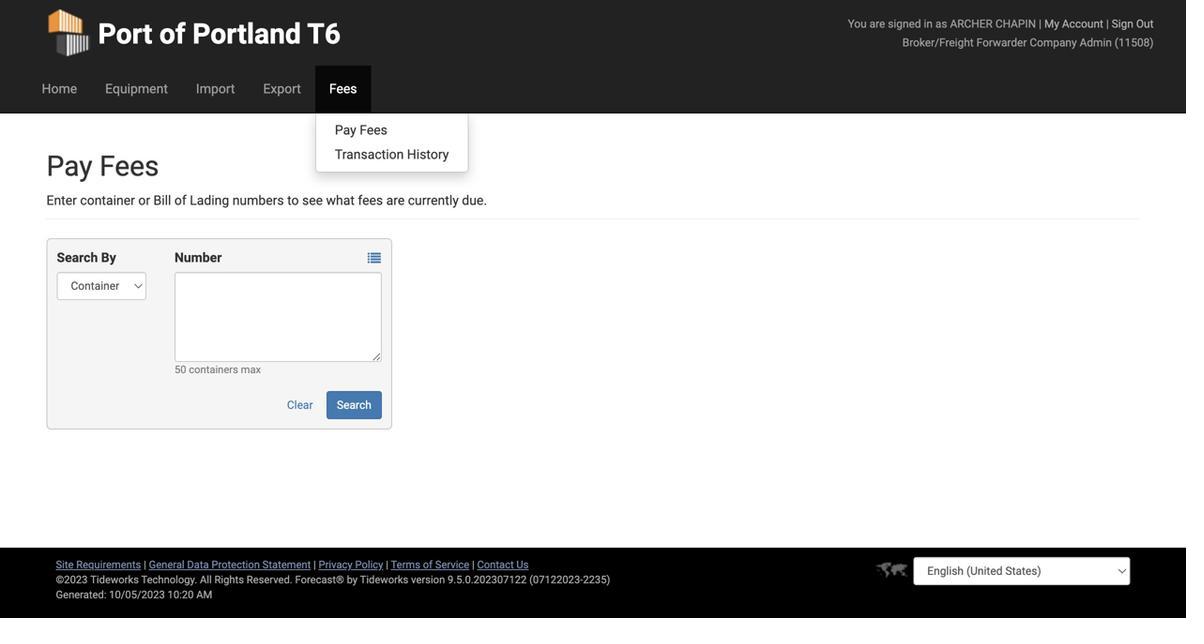 Task type: vqa. For each thing, say whether or not it's contained in the screenshot.
The And within "Trucks that arrive before the blue shed closes at 4pm will be processed. Please ensure your drivers have all the correct and necessary information (including container release status) to expedite processing."
no



Task type: locate. For each thing, give the bounding box(es) containing it.
container
[[80, 193, 135, 208]]

0 horizontal spatial pay
[[46, 150, 93, 183]]

2 horizontal spatial fees
[[360, 123, 388, 138]]

are right you
[[870, 17, 886, 31]]

2235)
[[583, 574, 611, 586]]

fees button
[[315, 66, 371, 113]]

of
[[160, 17, 186, 51], [175, 193, 187, 208], [423, 559, 433, 571]]

show list image
[[368, 252, 381, 265]]

1 horizontal spatial fees
[[329, 81, 357, 97]]

fees up transaction
[[360, 123, 388, 138]]

0 horizontal spatial fees
[[100, 150, 159, 183]]

are
[[870, 17, 886, 31], [386, 193, 405, 208]]

1 vertical spatial of
[[175, 193, 187, 208]]

search left "by"
[[57, 250, 98, 266]]

0 vertical spatial are
[[870, 17, 886, 31]]

fees
[[358, 193, 383, 208]]

privacy
[[319, 559, 353, 571]]

10:20
[[168, 589, 194, 601]]

all
[[200, 574, 212, 586]]

forwarder
[[977, 36, 1028, 49]]

are right fees
[[386, 193, 405, 208]]

signed
[[888, 17, 922, 31]]

forecast®
[[295, 574, 344, 586]]

fees inside popup button
[[329, 81, 357, 97]]

0 vertical spatial search
[[57, 250, 98, 266]]

|
[[1039, 17, 1042, 31], [1107, 17, 1110, 31], [144, 559, 146, 571], [314, 559, 316, 571], [386, 559, 389, 571], [472, 559, 475, 571]]

equipment
[[105, 81, 168, 97]]

terms
[[391, 559, 421, 571]]

search inside 'search' button
[[337, 399, 372, 412]]

pay fees link
[[316, 118, 468, 143]]

clear button
[[277, 392, 323, 420]]

pay up transaction
[[335, 123, 357, 138]]

fees up or
[[100, 150, 159, 183]]

1 vertical spatial search
[[337, 399, 372, 412]]

search
[[57, 250, 98, 266], [337, 399, 372, 412]]

site requirements link
[[56, 559, 141, 571]]

t6
[[307, 17, 341, 51]]

my
[[1045, 17, 1060, 31]]

lading
[[190, 193, 229, 208]]

| up forecast®
[[314, 559, 316, 571]]

| up the 9.5.0.202307122
[[472, 559, 475, 571]]

0 horizontal spatial search
[[57, 250, 98, 266]]

fees
[[329, 81, 357, 97], [360, 123, 388, 138], [100, 150, 159, 183]]

home
[[42, 81, 77, 97]]

site requirements | general data protection statement | privacy policy | terms of service | contact us ©2023 tideworks technology. all rights reserved. forecast® by tideworks version 9.5.0.202307122 (07122023-2235) generated: 10/05/2023 10:20 am
[[56, 559, 611, 601]]

by
[[101, 250, 116, 266]]

0 vertical spatial pay
[[335, 123, 357, 138]]

generated:
[[56, 589, 107, 601]]

fees down the t6 on the left top of the page
[[329, 81, 357, 97]]

2 vertical spatial of
[[423, 559, 433, 571]]

pay up enter on the top of page
[[46, 150, 93, 183]]

1 horizontal spatial are
[[870, 17, 886, 31]]

by
[[347, 574, 358, 586]]

policy
[[355, 559, 384, 571]]

1 horizontal spatial pay
[[335, 123, 357, 138]]

privacy policy link
[[319, 559, 384, 571]]

1 vertical spatial fees
[[360, 123, 388, 138]]

fees inside pay fees transaction history
[[360, 123, 388, 138]]

(07122023-
[[530, 574, 583, 586]]

| left my on the right top of page
[[1039, 17, 1042, 31]]

fees for pay fees transaction history
[[360, 123, 388, 138]]

or
[[138, 193, 150, 208]]

1 vertical spatial are
[[386, 193, 405, 208]]

2 vertical spatial fees
[[100, 150, 159, 183]]

export
[[263, 81, 301, 97]]

search for search by
[[57, 250, 98, 266]]

port of portland t6 link
[[46, 0, 341, 66]]

account
[[1063, 17, 1104, 31]]

1 vertical spatial pay
[[46, 150, 93, 183]]

in
[[924, 17, 933, 31]]

of right port
[[160, 17, 186, 51]]

9.5.0.202307122
[[448, 574, 527, 586]]

sign
[[1112, 17, 1134, 31]]

home button
[[28, 66, 91, 113]]

of up version at the bottom of the page
[[423, 559, 433, 571]]

10/05/2023
[[109, 589, 165, 601]]

0 vertical spatial fees
[[329, 81, 357, 97]]

general data protection statement link
[[149, 559, 311, 571]]

my account link
[[1045, 17, 1104, 31]]

search button
[[327, 392, 382, 420]]

pay fees transaction history
[[335, 123, 449, 162]]

search right clear
[[337, 399, 372, 412]]

1 horizontal spatial search
[[337, 399, 372, 412]]

fees for pay fees
[[100, 150, 159, 183]]

max
[[241, 364, 261, 376]]

pay
[[335, 123, 357, 138], [46, 150, 93, 183]]

archer
[[951, 17, 993, 31]]

of right the bill
[[175, 193, 187, 208]]

pay inside pay fees transaction history
[[335, 123, 357, 138]]



Task type: describe. For each thing, give the bounding box(es) containing it.
as
[[936, 17, 948, 31]]

equipment button
[[91, 66, 182, 113]]

pay fees
[[46, 150, 159, 183]]

pay for pay fees transaction history
[[335, 123, 357, 138]]

portland
[[193, 17, 301, 51]]

what
[[326, 193, 355, 208]]

Number text field
[[175, 272, 382, 362]]

number
[[175, 250, 222, 266]]

50 containers max
[[175, 364, 261, 376]]

0 vertical spatial of
[[160, 17, 186, 51]]

rights
[[215, 574, 244, 586]]

technology.
[[141, 574, 197, 586]]

you
[[848, 17, 867, 31]]

reserved.
[[247, 574, 293, 586]]

clear
[[287, 399, 313, 412]]

requirements
[[76, 559, 141, 571]]

import
[[196, 81, 235, 97]]

to
[[287, 193, 299, 208]]

import button
[[182, 66, 249, 113]]

terms of service link
[[391, 559, 470, 571]]

contact us link
[[477, 559, 529, 571]]

broker/freight
[[903, 36, 974, 49]]

transaction history link
[[316, 143, 468, 167]]

| left sign
[[1107, 17, 1110, 31]]

are inside you are signed in as archer chapin | my account | sign out broker/freight forwarder company admin (11508)
[[870, 17, 886, 31]]

containers
[[189, 364, 238, 376]]

pay for pay fees
[[46, 150, 93, 183]]

general
[[149, 559, 185, 571]]

us
[[517, 559, 529, 571]]

tideworks
[[360, 574, 409, 586]]

site
[[56, 559, 74, 571]]

due.
[[462, 193, 487, 208]]

©2023 tideworks
[[56, 574, 139, 586]]

port
[[98, 17, 153, 51]]

contact
[[477, 559, 514, 571]]

currently
[[408, 193, 459, 208]]

chapin
[[996, 17, 1037, 31]]

50
[[175, 364, 186, 376]]

export button
[[249, 66, 315, 113]]

(11508)
[[1115, 36, 1154, 49]]

transaction
[[335, 147, 404, 162]]

data
[[187, 559, 209, 571]]

enter container or bill of lading numbers to see what fees are currently due.
[[46, 193, 487, 208]]

version
[[411, 574, 445, 586]]

| left general
[[144, 559, 146, 571]]

of inside site requirements | general data protection statement | privacy policy | terms of service | contact us ©2023 tideworks technology. all rights reserved. forecast® by tideworks version 9.5.0.202307122 (07122023-2235) generated: 10/05/2023 10:20 am
[[423, 559, 433, 571]]

company
[[1030, 36, 1078, 49]]

bill
[[154, 193, 171, 208]]

admin
[[1080, 36, 1113, 49]]

search for search
[[337, 399, 372, 412]]

0 horizontal spatial are
[[386, 193, 405, 208]]

see
[[302, 193, 323, 208]]

search by
[[57, 250, 116, 266]]

am
[[196, 589, 212, 601]]

protection
[[212, 559, 260, 571]]

service
[[435, 559, 470, 571]]

statement
[[263, 559, 311, 571]]

port of portland t6
[[98, 17, 341, 51]]

| up tideworks on the bottom left of the page
[[386, 559, 389, 571]]

history
[[407, 147, 449, 162]]

you are signed in as archer chapin | my account | sign out broker/freight forwarder company admin (11508)
[[848, 17, 1154, 49]]

sign out link
[[1112, 17, 1154, 31]]

out
[[1137, 17, 1154, 31]]

enter
[[46, 193, 77, 208]]

numbers
[[233, 193, 284, 208]]



